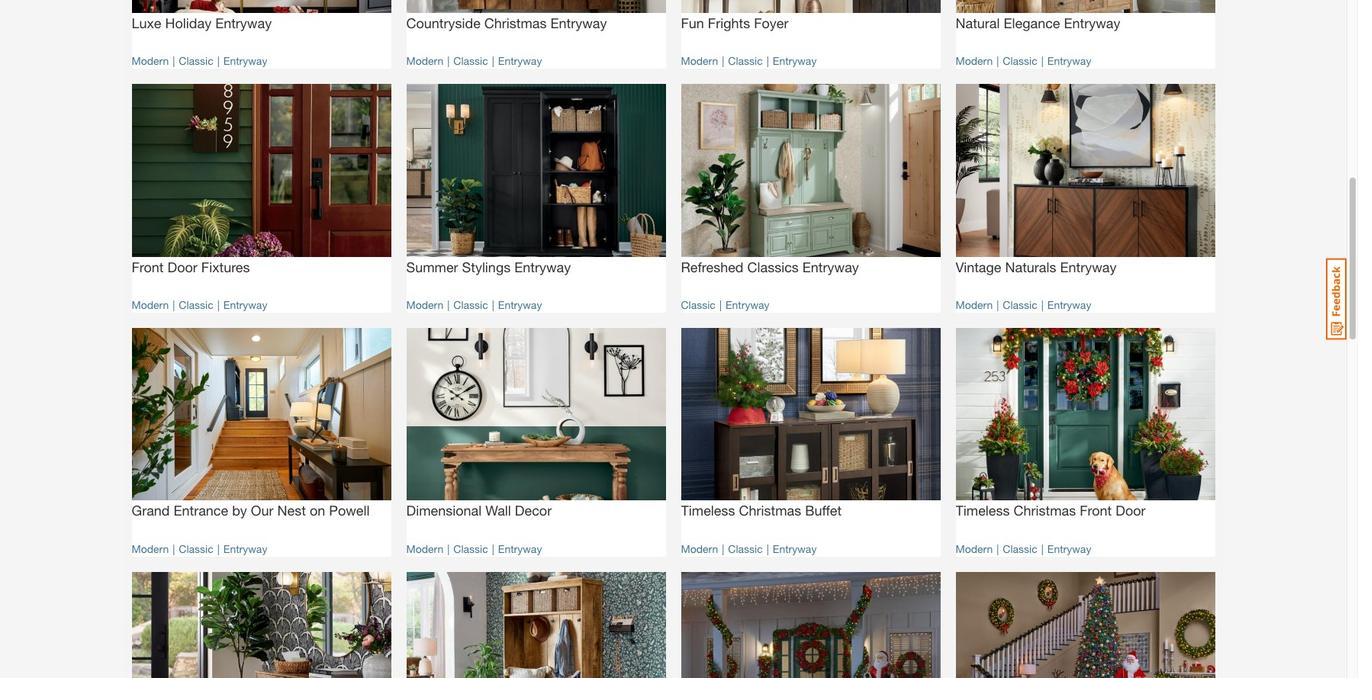 Task type: describe. For each thing, give the bounding box(es) containing it.
modern link for timeless christmas front door
[[956, 542, 993, 555]]

timeless christmas buffet
[[681, 503, 842, 519]]

front inside timeless christmas front door link
[[1080, 503, 1112, 519]]

1 vertical spatial door
[[1116, 503, 1146, 519]]

modern | classic | entryway for fun frights foyer
[[681, 54, 817, 67]]

classic link down refreshed
[[681, 298, 716, 311]]

entryway link for fun frights foyer
[[773, 54, 817, 67]]

refreshed classics entryway link
[[681, 257, 941, 289]]

classic link for countryside christmas entryway
[[454, 54, 488, 67]]

modern | classic | entryway for vintage naturals entryway
[[956, 298, 1092, 311]]

stretchy image image for grand entrance by our nest on powell
[[132, 328, 391, 501]]

stretchy image image for timeless christmas front door
[[956, 328, 1215, 501]]

christmas for buffet
[[739, 503, 802, 519]]

entryway link down refreshed classics entryway
[[726, 298, 770, 311]]

modern link for front door fixtures
[[132, 298, 169, 311]]

stretchy image image for dimensional wall decor
[[406, 328, 666, 501]]

refreshed classics entryway
[[681, 258, 859, 275]]

modern for grand entrance by our nest on powell
[[132, 542, 169, 555]]

classic for countryside christmas entryway
[[454, 54, 488, 67]]

summer
[[406, 258, 458, 275]]

modern | classic | entryway for luxe holiday entryway
[[132, 54, 267, 67]]

buffet
[[805, 503, 842, 519]]

modern for timeless christmas front door
[[956, 542, 993, 555]]

modern | classic | entryway for timeless christmas front door
[[956, 542, 1092, 555]]

entrance
[[174, 503, 228, 519]]

naturals
[[1006, 258, 1057, 275]]

entryway link for vintage naturals entryway
[[1048, 298, 1092, 311]]

classic link for dimensional wall decor
[[454, 542, 488, 555]]

classic for summer stylings entryway
[[454, 298, 488, 311]]

classic down refreshed
[[681, 298, 716, 311]]

vintage naturals entryway link
[[956, 257, 1215, 289]]

fixtures
[[201, 258, 250, 275]]

luxe holiday entryway link
[[132, 13, 391, 45]]

stretchy image image for countryside christmas entryway
[[406, 0, 666, 13]]

modern for fun frights foyer
[[681, 54, 718, 67]]

classic link for natural elegance entryway
[[1003, 54, 1038, 67]]

modern | classic | entryway for natural elegance entryway
[[956, 54, 1092, 67]]

wall
[[486, 503, 511, 519]]

classic for timeless christmas front door
[[1003, 542, 1038, 555]]

entryway link for dimensional wall decor
[[498, 542, 542, 555]]

modern for summer stylings entryway
[[406, 298, 444, 311]]

christmas for front
[[1014, 503, 1076, 519]]

modern for luxe holiday entryway
[[132, 54, 169, 67]]

entryway link for timeless christmas buffet
[[773, 542, 817, 555]]

natural elegance entryway link
[[956, 13, 1215, 45]]

stretchy image image for timeless christmas buffet
[[681, 328, 941, 501]]

countryside christmas entryway
[[406, 14, 607, 31]]

stretchy image image for fun frights foyer
[[681, 0, 941, 13]]

modern | classic | entryway for grand entrance by our nest on powell
[[132, 542, 267, 555]]

refreshed
[[681, 258, 744, 275]]

modern for countryside christmas entryway
[[406, 54, 444, 67]]

classic link for grand entrance by our nest on powell
[[179, 542, 213, 555]]

classic link for front door fixtures
[[179, 298, 213, 311]]

modern for timeless christmas buffet
[[681, 542, 718, 555]]

holiday
[[165, 14, 212, 31]]

countryside
[[406, 14, 481, 31]]

modern for front door fixtures
[[132, 298, 169, 311]]

entryway link for timeless christmas front door
[[1048, 542, 1092, 555]]

modern link for grand entrance by our nest on powell
[[132, 542, 169, 555]]

modern for natural elegance entryway
[[956, 54, 993, 67]]

classic for grand entrance by our nest on powell
[[179, 542, 213, 555]]

modern link for vintage naturals entryway
[[956, 298, 993, 311]]

classic | entryway
[[681, 298, 770, 311]]

classic link for summer stylings entryway
[[454, 298, 488, 311]]

timeless christmas buffet link
[[681, 501, 941, 533]]

modern | classic | entryway for summer stylings entryway
[[406, 298, 542, 311]]

modern for dimensional wall decor
[[406, 542, 444, 555]]

classic link for timeless christmas buffet
[[728, 542, 763, 555]]

modern | classic | entryway for front door fixtures
[[132, 298, 267, 311]]

natural
[[956, 14, 1000, 31]]

dimensional
[[406, 503, 482, 519]]

modern link for natural elegance entryway
[[956, 54, 993, 67]]

summer stylings entryway link
[[406, 257, 666, 289]]

stretchy image image for natural elegance entryway
[[956, 0, 1215, 13]]

entryway link for front door fixtures
[[224, 298, 267, 311]]



Task type: locate. For each thing, give the bounding box(es) containing it.
front inside front door fixtures link
[[132, 258, 164, 275]]

stretchy image image for summer stylings entryway
[[406, 84, 666, 257]]

grand entrance by our nest on powell
[[132, 503, 370, 519]]

classic link down fun frights foyer
[[728, 54, 763, 67]]

stretchy image image for vintage naturals entryway
[[956, 84, 1215, 257]]

luxe holiday entryway
[[132, 14, 272, 31]]

0 horizontal spatial timeless
[[681, 503, 735, 519]]

classic for natural elegance entryway
[[1003, 54, 1038, 67]]

classic down dimensional wall decor
[[454, 542, 488, 555]]

door
[[168, 258, 198, 275], [1116, 503, 1146, 519]]

dimensional wall decor
[[406, 503, 552, 519]]

timeless
[[681, 503, 735, 519], [956, 503, 1010, 519]]

decor
[[515, 503, 552, 519]]

grand entrance by our nest on powell link
[[132, 501, 391, 533]]

front door fixtures link
[[132, 257, 391, 289]]

1 horizontal spatial door
[[1116, 503, 1146, 519]]

classic down stylings
[[454, 298, 488, 311]]

christmas inside timeless christmas buffet 'link'
[[739, 503, 802, 519]]

entryway link for luxe holiday entryway
[[224, 54, 267, 67]]

classic link
[[179, 54, 213, 67], [454, 54, 488, 67], [728, 54, 763, 67], [1003, 54, 1038, 67], [179, 298, 213, 311], [454, 298, 488, 311], [681, 298, 716, 311], [1003, 298, 1038, 311], [179, 542, 213, 555], [454, 542, 488, 555], [728, 542, 763, 555], [1003, 542, 1038, 555]]

foyer
[[754, 14, 789, 31]]

modern | classic | entryway
[[132, 54, 267, 67], [406, 54, 542, 67], [681, 54, 817, 67], [956, 54, 1092, 67], [132, 298, 267, 311], [406, 298, 542, 311], [956, 298, 1092, 311], [132, 542, 267, 555], [406, 542, 542, 555], [681, 542, 817, 555], [956, 542, 1092, 555]]

classic link down "elegance"
[[1003, 54, 1038, 67]]

classic link down the timeless christmas buffet
[[728, 542, 763, 555]]

modern | classic | entryway down "timeless christmas front door"
[[956, 542, 1092, 555]]

timeless inside 'link'
[[681, 503, 735, 519]]

entryway link down natural elegance entryway link
[[1048, 54, 1092, 67]]

classic down "timeless christmas front door"
[[1003, 542, 1038, 555]]

entryway link down the fun frights foyer link
[[773, 54, 817, 67]]

0 horizontal spatial front
[[132, 258, 164, 275]]

classic link down front door fixtures
[[179, 298, 213, 311]]

timeless christmas front door
[[956, 503, 1146, 519]]

modern link for fun frights foyer
[[681, 54, 718, 67]]

entryway link down "vintage naturals entryway" link
[[1048, 298, 1092, 311]]

classic down luxe holiday entryway
[[179, 54, 213, 67]]

stretchy image image for luxe holiday entryway
[[132, 0, 391, 13]]

entryway link down grand entrance by our nest on powell link in the left of the page
[[224, 542, 267, 555]]

modern | classic | entryway down front door fixtures
[[132, 298, 267, 311]]

modern link for dimensional wall decor
[[406, 542, 444, 555]]

0 vertical spatial front
[[132, 258, 164, 275]]

0 horizontal spatial door
[[168, 258, 198, 275]]

dimensional wall decor link
[[406, 501, 666, 533]]

classic link down countryside
[[454, 54, 488, 67]]

modern for vintage naturals entryway
[[956, 298, 993, 311]]

summer stylings entryway
[[406, 258, 571, 275]]

entryway link down "luxe holiday entryway" link
[[224, 54, 267, 67]]

0 horizontal spatial christmas
[[485, 14, 547, 31]]

vintage
[[956, 258, 1002, 275]]

entryway link
[[224, 54, 267, 67], [498, 54, 542, 67], [773, 54, 817, 67], [1048, 54, 1092, 67], [224, 298, 267, 311], [498, 298, 542, 311], [726, 298, 770, 311], [1048, 298, 1092, 311], [224, 542, 267, 555], [498, 542, 542, 555], [773, 542, 817, 555], [1048, 542, 1092, 555]]

modern | classic | entryway down countryside
[[406, 54, 542, 67]]

countryside christmas entryway link
[[406, 13, 666, 45]]

classic link down the naturals on the right top of the page
[[1003, 298, 1038, 311]]

|
[[173, 54, 175, 67], [217, 54, 220, 67], [447, 54, 450, 67], [492, 54, 494, 67], [722, 54, 725, 67], [767, 54, 769, 67], [997, 54, 999, 67], [1042, 54, 1044, 67], [173, 298, 175, 311], [217, 298, 220, 311], [447, 298, 450, 311], [492, 298, 494, 311], [720, 298, 722, 311], [997, 298, 999, 311], [1042, 298, 1044, 311], [173, 542, 175, 555], [217, 542, 220, 555], [447, 542, 450, 555], [492, 542, 494, 555], [722, 542, 725, 555], [767, 542, 769, 555], [997, 542, 999, 555], [1042, 542, 1044, 555]]

front door fixtures
[[132, 258, 250, 275]]

entryway
[[215, 14, 272, 31], [551, 14, 607, 31], [1064, 14, 1121, 31], [224, 54, 267, 67], [498, 54, 542, 67], [773, 54, 817, 67], [1048, 54, 1092, 67], [515, 258, 571, 275], [803, 258, 859, 275], [1060, 258, 1117, 275], [224, 298, 267, 311], [498, 298, 542, 311], [726, 298, 770, 311], [1048, 298, 1092, 311], [224, 542, 267, 555], [498, 542, 542, 555], [773, 542, 817, 555], [1048, 542, 1092, 555]]

modern | classic | entryway down dimensional wall decor
[[406, 542, 542, 555]]

classic link down entrance
[[179, 542, 213, 555]]

christmas inside timeless christmas front door link
[[1014, 503, 1076, 519]]

1 vertical spatial front
[[1080, 503, 1112, 519]]

our
[[251, 503, 274, 519]]

modern link for timeless christmas buffet
[[681, 542, 718, 555]]

entryway link down timeless christmas front door link
[[1048, 542, 1092, 555]]

grand
[[132, 503, 170, 519]]

feedback link image
[[1326, 258, 1347, 340]]

classic link down dimensional wall decor
[[454, 542, 488, 555]]

classic for fun frights foyer
[[728, 54, 763, 67]]

classic down the timeless christmas buffet
[[728, 542, 763, 555]]

1 timeless from the left
[[681, 503, 735, 519]]

by
[[232, 503, 247, 519]]

christmas for entryway
[[485, 14, 547, 31]]

classic down fun frights foyer
[[728, 54, 763, 67]]

entryway link for countryside christmas entryway
[[498, 54, 542, 67]]

classic link for luxe holiday entryway
[[179, 54, 213, 67]]

fun
[[681, 14, 704, 31]]

stretchy image image
[[132, 0, 391, 13], [406, 0, 666, 13], [681, 0, 941, 13], [956, 0, 1215, 13], [132, 84, 391, 257], [406, 84, 666, 257], [681, 84, 941, 257], [956, 84, 1215, 257], [132, 328, 391, 501], [406, 328, 666, 501], [681, 328, 941, 501], [956, 328, 1215, 501], [132, 572, 391, 678], [406, 572, 666, 678], [681, 572, 941, 678], [956, 572, 1215, 678]]

2 horizontal spatial christmas
[[1014, 503, 1076, 519]]

modern | classic | entryway down luxe holiday entryway
[[132, 54, 267, 67]]

on
[[310, 503, 325, 519]]

modern | classic | entryway for timeless christmas buffet
[[681, 542, 817, 555]]

entryway link down countryside christmas entryway link
[[498, 54, 542, 67]]

classic for luxe holiday entryway
[[179, 54, 213, 67]]

modern link for summer stylings entryway
[[406, 298, 444, 311]]

modern link
[[132, 54, 169, 67], [406, 54, 444, 67], [681, 54, 718, 67], [956, 54, 993, 67], [132, 298, 169, 311], [406, 298, 444, 311], [956, 298, 993, 311], [132, 542, 169, 555], [406, 542, 444, 555], [681, 542, 718, 555], [956, 542, 993, 555]]

entryway link down timeless christmas buffet 'link'
[[773, 542, 817, 555]]

powell
[[329, 503, 370, 519]]

modern | classic | entryway down entrance
[[132, 542, 267, 555]]

fun frights foyer
[[681, 14, 789, 31]]

classic down "elegance"
[[1003, 54, 1038, 67]]

frights
[[708, 14, 750, 31]]

modern
[[132, 54, 169, 67], [406, 54, 444, 67], [681, 54, 718, 67], [956, 54, 993, 67], [132, 298, 169, 311], [406, 298, 444, 311], [956, 298, 993, 311], [132, 542, 169, 555], [406, 542, 444, 555], [681, 542, 718, 555], [956, 542, 993, 555]]

elegance
[[1004, 14, 1060, 31]]

entryway link down front door fixtures link
[[224, 298, 267, 311]]

natural elegance entryway
[[956, 14, 1121, 31]]

classic
[[179, 54, 213, 67], [454, 54, 488, 67], [728, 54, 763, 67], [1003, 54, 1038, 67], [179, 298, 213, 311], [454, 298, 488, 311], [681, 298, 716, 311], [1003, 298, 1038, 311], [179, 542, 213, 555], [454, 542, 488, 555], [728, 542, 763, 555], [1003, 542, 1038, 555]]

classics
[[748, 258, 799, 275]]

entryway link for summer stylings entryway
[[498, 298, 542, 311]]

0 vertical spatial door
[[168, 258, 198, 275]]

modern | classic | entryway down the naturals on the right top of the page
[[956, 298, 1092, 311]]

christmas inside countryside christmas entryway link
[[485, 14, 547, 31]]

christmas
[[485, 14, 547, 31], [739, 503, 802, 519], [1014, 503, 1076, 519]]

classic link down stylings
[[454, 298, 488, 311]]

classic down front door fixtures
[[179, 298, 213, 311]]

modern | classic | entryway for countryside christmas entryway
[[406, 54, 542, 67]]

modern | classic | entryway down the timeless christmas buffet
[[681, 542, 817, 555]]

classic link for timeless christmas front door
[[1003, 542, 1038, 555]]

entryway link for grand entrance by our nest on powell
[[224, 542, 267, 555]]

classic for dimensional wall decor
[[454, 542, 488, 555]]

classic down the naturals on the right top of the page
[[1003, 298, 1038, 311]]

entryway link down dimensional wall decor link
[[498, 542, 542, 555]]

modern link for countryside christmas entryway
[[406, 54, 444, 67]]

1 horizontal spatial christmas
[[739, 503, 802, 519]]

front
[[132, 258, 164, 275], [1080, 503, 1112, 519]]

classic for front door fixtures
[[179, 298, 213, 311]]

nest
[[277, 503, 306, 519]]

luxe
[[132, 14, 161, 31]]

classic link down "timeless christmas front door"
[[1003, 542, 1038, 555]]

classic for timeless christmas buffet
[[728, 542, 763, 555]]

stylings
[[462, 258, 511, 275]]

vintage naturals entryway
[[956, 258, 1117, 275]]

timeless for timeless christmas buffet
[[681, 503, 735, 519]]

1 horizontal spatial front
[[1080, 503, 1112, 519]]

stretchy image image for front door fixtures
[[132, 84, 391, 257]]

modern link for luxe holiday entryway
[[132, 54, 169, 67]]

timeless for timeless christmas front door
[[956, 503, 1010, 519]]

modern | classic | entryway down stylings
[[406, 298, 542, 311]]

entryway link for natural elegance entryway
[[1048, 54, 1092, 67]]

classic link for vintage naturals entryway
[[1003, 298, 1038, 311]]

1 horizontal spatial timeless
[[956, 503, 1010, 519]]

entryway link down summer stylings entryway link in the top left of the page
[[498, 298, 542, 311]]

modern | classic | entryway down fun frights foyer
[[681, 54, 817, 67]]

2 timeless from the left
[[956, 503, 1010, 519]]

classic link for fun frights foyer
[[728, 54, 763, 67]]

modern | classic | entryway down "elegance"
[[956, 54, 1092, 67]]

classic down entrance
[[179, 542, 213, 555]]

classic down countryside
[[454, 54, 488, 67]]

fun frights foyer link
[[681, 13, 941, 45]]

timeless christmas front door link
[[956, 501, 1215, 533]]

modern | classic | entryway for dimensional wall decor
[[406, 542, 542, 555]]

stretchy image image for refreshed classics entryway
[[681, 84, 941, 257]]

classic for vintage naturals entryway
[[1003, 298, 1038, 311]]

classic link down luxe holiday entryway
[[179, 54, 213, 67]]



Task type: vqa. For each thing, say whether or not it's contained in the screenshot.
per in the $ 46 74 $ 84 . 99 Save $ 38 . 25 ( 45 %) Limit 5 per order
no



